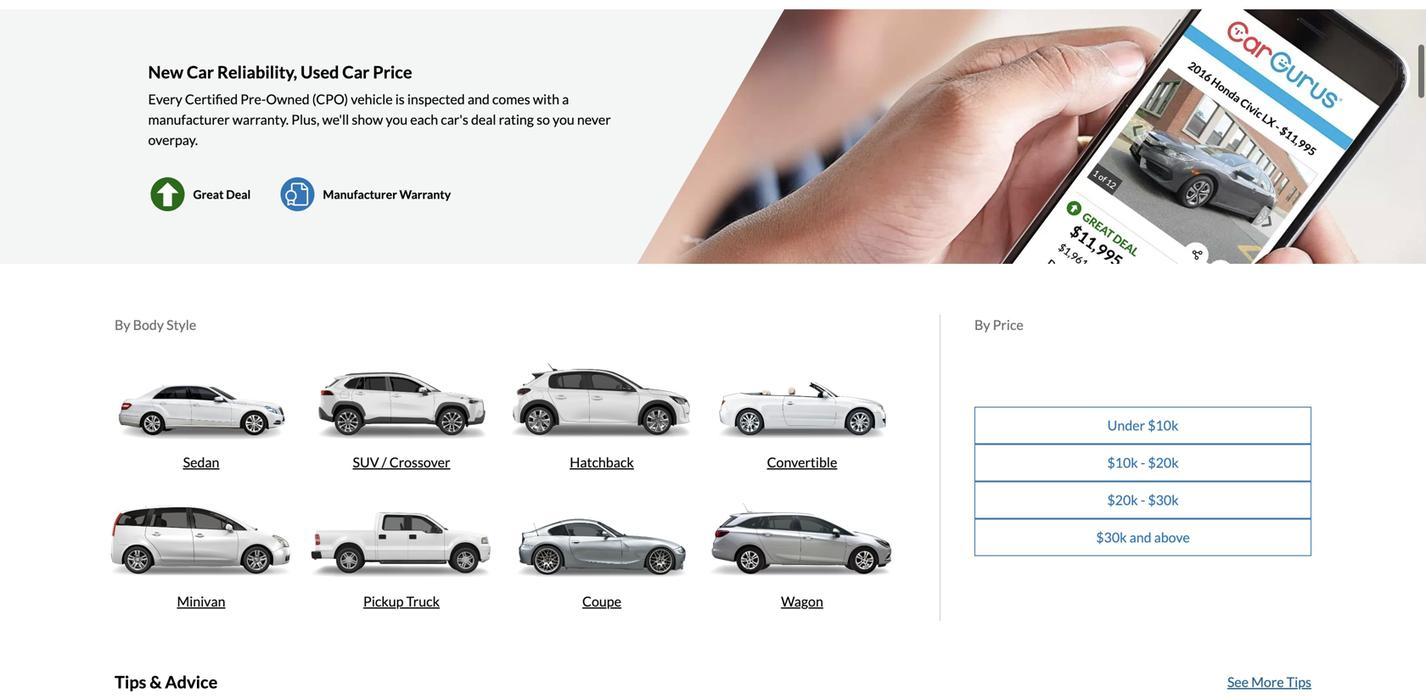 Task type: describe. For each thing, give the bounding box(es) containing it.
coupe image
[[506, 486, 698, 594]]

crossover
[[389, 454, 450, 471]]

under
[[1107, 417, 1145, 434]]

hatchback link
[[506, 347, 698, 478]]

suv / crossover
[[353, 454, 450, 471]]

&
[[150, 672, 162, 693]]

minivan
[[177, 593, 225, 610]]

under $10k
[[1107, 417, 1179, 434]]

see more tips link
[[1227, 672, 1312, 699]]

$30k and above
[[1096, 529, 1190, 546]]

great deal image
[[148, 178, 187, 212]]

$10k - $20k
[[1107, 455, 1179, 471]]

1 horizontal spatial $30k
[[1148, 492, 1179, 508]]

with
[[533, 91, 559, 108]]

rating
[[499, 111, 534, 128]]

we'll
[[322, 111, 349, 128]]

great
[[193, 187, 224, 202]]

2 car from the left
[[342, 62, 370, 83]]

under $10k link
[[975, 407, 1312, 444]]

suv
[[353, 454, 379, 471]]

and inside new car reliability, used car price every certified pre-owned (cpo) vehicle is inspected and comes with a manufacturer warranty. plus, we'll show you each car's deal rating so you never overpay.
[[468, 91, 490, 108]]

$20k - $30k link
[[975, 482, 1312, 519]]

convertible link
[[706, 347, 898, 478]]

certified
[[185, 91, 238, 108]]

convertible image
[[706, 347, 898, 454]]

/
[[382, 454, 387, 471]]

by for by price
[[975, 317, 990, 333]]

1 horizontal spatial $10k
[[1148, 417, 1179, 434]]

wagon image
[[706, 486, 898, 594]]

0 horizontal spatial tips
[[115, 672, 146, 693]]

warranty
[[399, 187, 451, 202]]

overpay.
[[148, 132, 198, 148]]

pickup
[[363, 593, 404, 610]]

minivan image
[[105, 486, 297, 594]]

inspected
[[407, 91, 465, 108]]

by body style
[[115, 317, 196, 333]]

style
[[166, 317, 196, 333]]

reliability,
[[217, 62, 297, 83]]

manufacturer warranty
[[323, 187, 451, 202]]

price inside new car reliability, used car price every certified pre-owned (cpo) vehicle is inspected and comes with a manufacturer warranty. plus, we'll show you each car's deal rating so you never overpay.
[[373, 62, 412, 83]]

new car reliability, used car price every certified pre-owned (cpo) vehicle is inspected and comes with a manufacturer warranty. plus, we'll show you each car's deal rating so you never overpay.
[[148, 62, 611, 148]]

car's
[[441, 111, 468, 128]]

2 you from the left
[[553, 111, 574, 128]]

sedan
[[183, 454, 219, 471]]

(cpo)
[[312, 91, 348, 108]]

$10k - $20k link
[[975, 444, 1312, 482]]

1 vertical spatial price
[[993, 317, 1024, 333]]

great deal
[[193, 187, 251, 202]]

- for $20k
[[1141, 492, 1145, 508]]

1 vertical spatial and
[[1129, 529, 1152, 546]]

each
[[410, 111, 438, 128]]

deal
[[471, 111, 496, 128]]

suv / crossover link
[[306, 347, 497, 478]]

hatchback
[[570, 454, 634, 471]]

coupe
[[582, 593, 621, 610]]

wagon
[[781, 593, 823, 610]]

$30k and above link
[[975, 519, 1312, 556]]

new
[[148, 62, 183, 83]]

tips inside 'link'
[[1287, 674, 1312, 690]]



Task type: vqa. For each thing, say whether or not it's contained in the screenshot.
Every
yes



Task type: locate. For each thing, give the bounding box(es) containing it.
a
[[562, 91, 569, 108]]

minivan link
[[105, 486, 297, 617]]

1 horizontal spatial and
[[1129, 529, 1152, 546]]

- inside $20k - $30k link
[[1141, 492, 1145, 508]]

by price
[[975, 317, 1024, 333]]

1 you from the left
[[386, 111, 408, 128]]

- inside $10k - $20k link
[[1141, 455, 1145, 471]]

you
[[386, 111, 408, 128], [553, 111, 574, 128]]

see more tips
[[1227, 674, 1312, 690]]

0 vertical spatial $10k
[[1148, 417, 1179, 434]]

suv / crossover image
[[306, 347, 497, 454]]

0 horizontal spatial you
[[386, 111, 408, 128]]

is
[[395, 91, 405, 108]]

tips right more
[[1287, 674, 1312, 690]]

plus,
[[291, 111, 319, 128]]

manufacturer warranty image
[[278, 178, 317, 212]]

0 horizontal spatial $20k
[[1107, 492, 1138, 508]]

1 horizontal spatial by
[[975, 317, 990, 333]]

0 horizontal spatial by
[[115, 317, 130, 333]]

1 - from the top
[[1141, 455, 1145, 471]]

car up certified
[[187, 62, 214, 83]]

0 vertical spatial $20k
[[1148, 455, 1179, 471]]

$20k
[[1148, 455, 1179, 471], [1107, 492, 1138, 508]]

0 vertical spatial and
[[468, 91, 490, 108]]

0 horizontal spatial car
[[187, 62, 214, 83]]

1 horizontal spatial tips
[[1287, 674, 1312, 690]]

car
[[187, 62, 214, 83], [342, 62, 370, 83]]

1 vertical spatial $30k
[[1096, 529, 1127, 546]]

by for by body style
[[115, 317, 130, 333]]

convertible
[[767, 454, 837, 471]]

manufacturer
[[323, 187, 397, 202]]

- down under $10k link
[[1141, 455, 1145, 471]]

price
[[373, 62, 412, 83], [993, 317, 1024, 333]]

tips left &
[[115, 672, 146, 693]]

you right the so
[[553, 111, 574, 128]]

$10k right under
[[1148, 417, 1179, 434]]

2 by from the left
[[975, 317, 990, 333]]

and
[[468, 91, 490, 108], [1129, 529, 1152, 546]]

0 vertical spatial $30k
[[1148, 492, 1179, 508]]

$20k down $10k - $20k link at the bottom right of the page
[[1107, 492, 1138, 508]]

$30k
[[1148, 492, 1179, 508], [1096, 529, 1127, 546]]

more
[[1251, 674, 1284, 690]]

coupe link
[[506, 486, 698, 617]]

warranty.
[[232, 111, 289, 128]]

1 vertical spatial $10k
[[1107, 455, 1138, 471]]

0 vertical spatial price
[[373, 62, 412, 83]]

every
[[148, 91, 182, 108]]

sedan link
[[105, 347, 297, 478]]

see
[[1227, 674, 1249, 690]]

$30k down $20k - $30k link
[[1096, 529, 1127, 546]]

deal
[[226, 187, 251, 202]]

0 horizontal spatial $10k
[[1107, 455, 1138, 471]]

car up vehicle
[[342, 62, 370, 83]]

$10k
[[1148, 417, 1179, 434], [1107, 455, 1138, 471]]

you down is
[[386, 111, 408, 128]]

tips
[[115, 672, 146, 693], [1287, 674, 1312, 690]]

1 vertical spatial -
[[1141, 492, 1145, 508]]

pickup truck link
[[306, 486, 497, 617]]

-
[[1141, 455, 1145, 471], [1141, 492, 1145, 508]]

1 car from the left
[[187, 62, 214, 83]]

wagon link
[[706, 486, 898, 617]]

manufacturer
[[148, 111, 230, 128]]

truck
[[406, 593, 440, 610]]

1 horizontal spatial car
[[342, 62, 370, 83]]

2 - from the top
[[1141, 492, 1145, 508]]

1 horizontal spatial price
[[993, 317, 1024, 333]]

$30k up above
[[1148, 492, 1179, 508]]

pre-
[[240, 91, 266, 108]]

0 vertical spatial -
[[1141, 455, 1145, 471]]

by
[[115, 317, 130, 333], [975, 317, 990, 333]]

- down $10k - $20k link at the bottom right of the page
[[1141, 492, 1145, 508]]

sedan image
[[105, 347, 297, 454]]

and up deal
[[468, 91, 490, 108]]

vehicle
[[351, 91, 393, 108]]

$20k down under $10k link
[[1148, 455, 1179, 471]]

used
[[301, 62, 339, 83]]

and left above
[[1129, 529, 1152, 546]]

1 horizontal spatial you
[[553, 111, 574, 128]]

0 horizontal spatial $30k
[[1096, 529, 1127, 546]]

pickup truck
[[363, 593, 440, 610]]

$20k - $30k
[[1107, 492, 1179, 508]]

never
[[577, 111, 611, 128]]

so
[[537, 111, 550, 128]]

1 vertical spatial $20k
[[1107, 492, 1138, 508]]

owned
[[266, 91, 310, 108]]

pickup truck image
[[306, 486, 497, 594]]

hatchback image
[[506, 347, 698, 454]]

0 horizontal spatial price
[[373, 62, 412, 83]]

comes
[[492, 91, 530, 108]]

1 by from the left
[[115, 317, 130, 333]]

$10k down under
[[1107, 455, 1138, 471]]

body
[[133, 317, 164, 333]]

- for $10k
[[1141, 455, 1145, 471]]

1 horizontal spatial $20k
[[1148, 455, 1179, 471]]

show
[[352, 111, 383, 128]]

0 horizontal spatial and
[[468, 91, 490, 108]]

above
[[1154, 529, 1190, 546]]

advice
[[165, 672, 218, 693]]

tips & advice
[[115, 672, 218, 693]]



